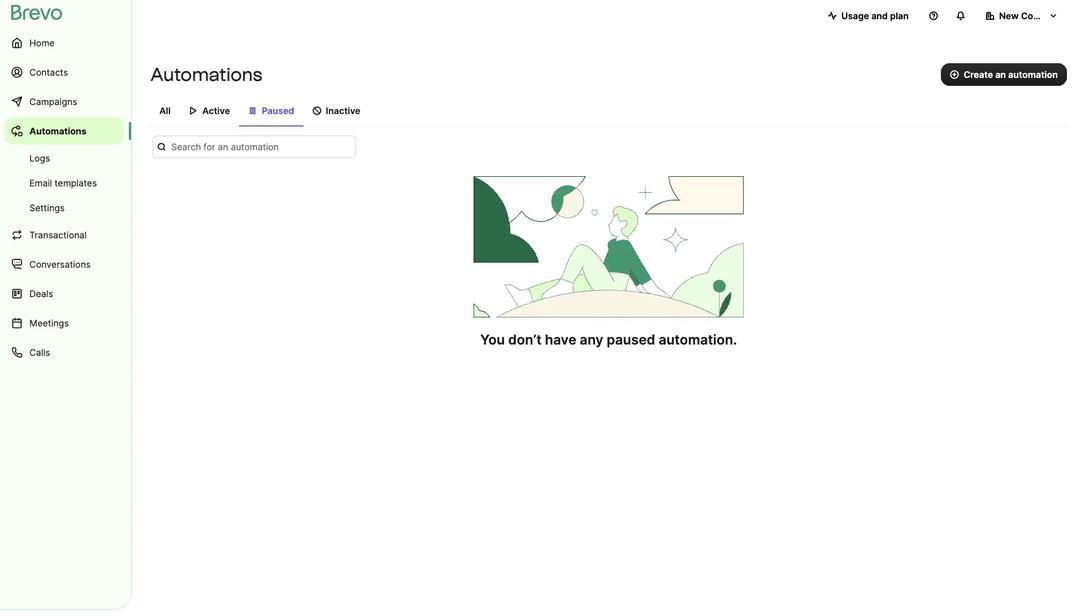 Task type: describe. For each thing, give the bounding box(es) containing it.
you don't have any paused automation. tab panel
[[150, 136, 1068, 349]]

logs
[[29, 153, 50, 164]]

company
[[1022, 10, 1063, 21]]

paused link
[[239, 100, 303, 127]]

email
[[29, 178, 52, 189]]

0 vertical spatial automations
[[150, 64, 262, 85]]

and
[[872, 10, 888, 21]]

have
[[545, 332, 577, 348]]

active link
[[180, 100, 239, 126]]

active
[[202, 105, 230, 116]]

any
[[580, 332, 604, 348]]

campaigns link
[[5, 88, 124, 115]]

calls link
[[5, 339, 124, 366]]

an
[[996, 69, 1006, 80]]

templates
[[55, 178, 97, 189]]

usage and plan button
[[819, 5, 918, 27]]

transactional
[[29, 230, 87, 241]]

all
[[159, 105, 171, 116]]

new company button
[[977, 5, 1068, 27]]

conversations link
[[5, 251, 124, 278]]

automation
[[1009, 69, 1058, 80]]

deals
[[29, 288, 53, 300]]

logs link
[[5, 147, 124, 170]]

new
[[1000, 10, 1019, 21]]

calls
[[29, 347, 50, 358]]

paused
[[607, 332, 656, 348]]

usage
[[842, 10, 870, 21]]

settings link
[[5, 197, 124, 219]]

new company
[[1000, 10, 1063, 21]]

settings
[[29, 202, 65, 214]]

0 horizontal spatial automations
[[29, 126, 87, 137]]

you don't have any paused automation.
[[480, 332, 737, 348]]

automation.
[[659, 332, 737, 348]]

create
[[964, 69, 994, 80]]



Task type: vqa. For each thing, say whether or not it's contained in the screenshot.
DxrBF icon associated with Inactive
yes



Task type: locate. For each thing, give the bounding box(es) containing it.
inactive link
[[303, 100, 370, 126]]

1 horizontal spatial automations
[[150, 64, 262, 85]]

meetings link
[[5, 310, 124, 337]]

dxrbf image left paused
[[248, 106, 257, 115]]

1 horizontal spatial dxrbf image
[[248, 106, 257, 115]]

dxrbf image
[[189, 106, 198, 115], [248, 106, 257, 115]]

1 vertical spatial automations
[[29, 126, 87, 137]]

all link
[[150, 100, 180, 126]]

deals link
[[5, 280, 124, 308]]

contacts
[[29, 67, 68, 78]]

dxrbf image for active
[[189, 106, 198, 115]]

contacts link
[[5, 59, 124, 86]]

create an automation button
[[941, 63, 1068, 86]]

plan
[[890, 10, 909, 21]]

you
[[480, 332, 505, 348]]

email templates
[[29, 178, 97, 189]]

automations
[[150, 64, 262, 85], [29, 126, 87, 137]]

transactional link
[[5, 222, 124, 249]]

2 dxrbf image from the left
[[248, 106, 257, 115]]

usage and plan
[[842, 10, 909, 21]]

conversations
[[29, 259, 91, 270]]

dxrbf image for paused
[[248, 106, 257, 115]]

inactive
[[326, 105, 361, 116]]

don't
[[508, 332, 542, 348]]

1 dxrbf image from the left
[[189, 106, 198, 115]]

0 horizontal spatial dxrbf image
[[189, 106, 198, 115]]

dxrbf image left "active"
[[189, 106, 198, 115]]

paused
[[262, 105, 294, 116]]

dxrbf image inside active link
[[189, 106, 198, 115]]

tab list
[[150, 100, 1068, 127]]

home
[[29, 37, 55, 49]]

campaigns
[[29, 96, 77, 107]]

create an automation
[[964, 69, 1058, 80]]

dxrbf image inside paused link
[[248, 106, 257, 115]]

meetings
[[29, 318, 69, 329]]

automations up "active"
[[150, 64, 262, 85]]

home link
[[5, 29, 124, 57]]

email templates link
[[5, 172, 124, 195]]

automations link
[[5, 118, 124, 145]]

workflow-list-search-input search field
[[153, 136, 356, 158]]

tab list containing all
[[150, 100, 1068, 127]]

automations up logs link
[[29, 126, 87, 137]]

dxrbf image
[[312, 106, 321, 115]]



